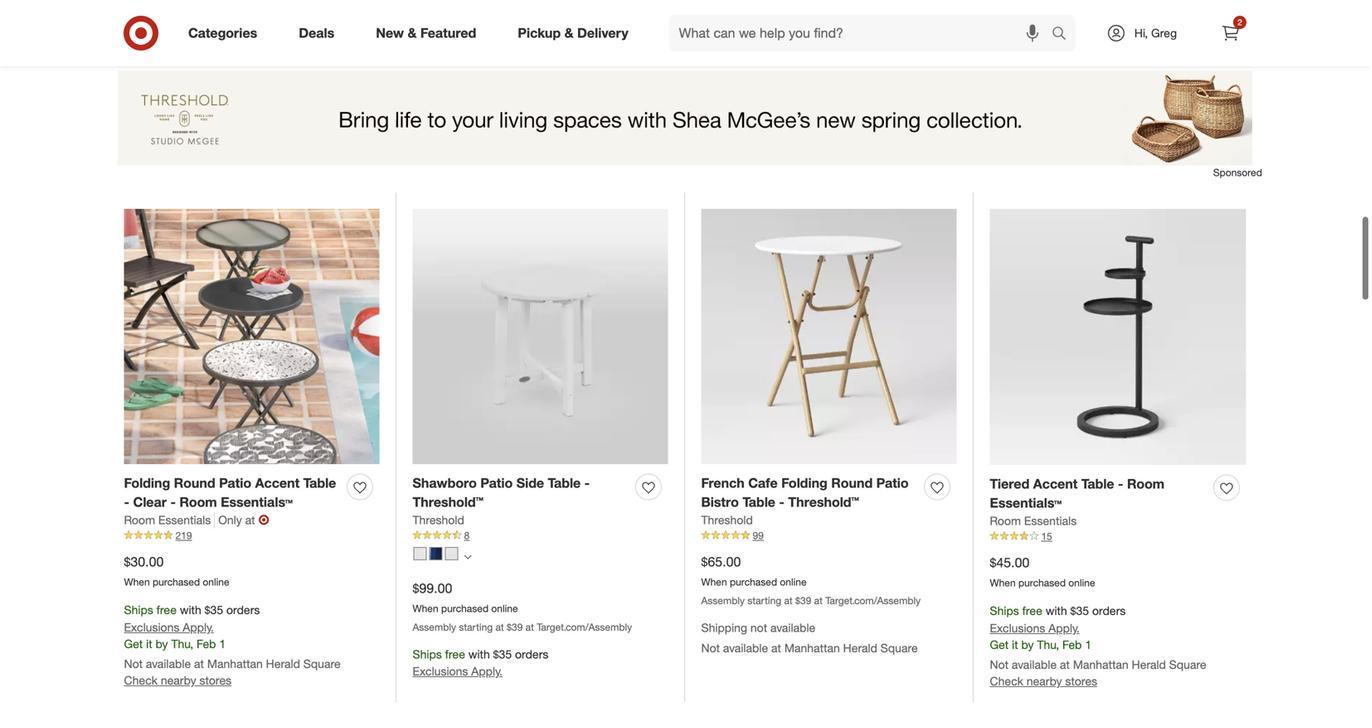 Task type: describe. For each thing, give the bounding box(es) containing it.
categories
[[188, 25, 257, 41]]

2 add to cart button from the left
[[413, 24, 481, 50]]

add to cart for 1st add to cart button from the left
[[132, 31, 185, 43]]

french cafe folding round patio bistro table - threshold™
[[702, 476, 909, 511]]

& for new
[[408, 25, 417, 41]]

15
[[1042, 531, 1053, 543]]

$39 for $65.00
[[796, 595, 812, 608]]

threshold™ inside french cafe folding round patio bistro table - threshold™
[[789, 495, 860, 511]]

add to cart for 1st add to cart button from right
[[998, 31, 1051, 43]]

free inside the ships free with $35 orders exclusions apply.
[[445, 648, 466, 662]]

exclusions inside the ships free with $35 orders exclusions apply.
[[413, 665, 468, 679]]

by for $30.00
[[156, 637, 168, 652]]

stores for $30.00
[[200, 674, 232, 688]]

check for $30.00
[[124, 674, 158, 688]]

essentials™ inside folding round patio accent table - clear - room essentials™
[[221, 495, 293, 511]]

herald for folding round patio accent table - clear - room essentials™
[[266, 657, 300, 672]]

add for 3rd add to cart button from right
[[420, 31, 439, 43]]

to for 1st add to cart button from the left
[[153, 31, 163, 43]]

hi,
[[1135, 26, 1149, 40]]

add to cart for 3rd add to cart button from right
[[420, 31, 474, 43]]

purchased for $45.00
[[1019, 577, 1066, 590]]

8 link
[[413, 529, 668, 544]]

essentials for room essentials
[[1025, 514, 1077, 529]]

delivery
[[578, 25, 629, 41]]

nearby for $45.00
[[1027, 675, 1063, 689]]

hi, greg
[[1135, 26, 1178, 40]]

square for folding round patio accent table - clear - room essentials™
[[304, 657, 341, 672]]

essentials for room essentials only at ¬
[[158, 513, 211, 528]]

categories link
[[174, 15, 278, 51]]

219
[[176, 530, 192, 542]]

room essentials only at ¬
[[124, 512, 269, 529]]

search
[[1045, 27, 1085, 43]]

3 add to cart button from the left
[[702, 24, 770, 50]]

1 horizontal spatial exclusions apply. button
[[413, 664, 503, 681]]

8
[[464, 530, 470, 542]]

$35 for $30.00
[[205, 604, 223, 618]]

french cafe folding round patio bistro table - threshold™ link
[[702, 474, 918, 512]]

- inside tiered accent table - room essentials™
[[1119, 477, 1124, 493]]

white image
[[414, 548, 427, 561]]

apply. for $45.00
[[1049, 622, 1080, 636]]

$99.00 when purchased online assembly starting at $39 at target.com/assembly
[[413, 581, 632, 634]]

free for $45.00
[[1023, 604, 1043, 619]]

with for $45.00
[[1046, 604, 1068, 619]]

room inside room essentials only at ¬
[[124, 513, 155, 528]]

ships free with $35 orders exclusions apply. get it by thu, feb 1 not available at manhattan herald square check nearby stores for $30.00
[[124, 604, 341, 688]]

$30.00
[[124, 554, 164, 571]]

feb for $45.00
[[1063, 638, 1083, 653]]

$35 for $45.00
[[1071, 604, 1090, 619]]

free for $30.00
[[157, 604, 177, 618]]

$39 for $99.00
[[507, 622, 523, 634]]

add for 1st add to cart button from the left
[[132, 31, 150, 43]]

accent inside folding round patio accent table - clear - room essentials™
[[255, 476, 300, 492]]

table inside tiered accent table - room essentials™
[[1082, 477, 1115, 493]]

$99.00
[[413, 581, 453, 597]]

bistro
[[702, 495, 739, 511]]

new & featured link
[[362, 15, 497, 51]]

by for $45.00
[[1022, 638, 1034, 653]]

tiered accent table - room essentials™ link
[[990, 475, 1208, 513]]

¬
[[259, 512, 269, 529]]

to for 3rd add to cart button
[[731, 31, 740, 43]]

0 horizontal spatial room essentials link
[[124, 512, 215, 529]]

$45.00 when purchased online
[[990, 555, 1096, 590]]

teak image
[[445, 548, 459, 561]]

threshold link for threshold™
[[413, 512, 465, 529]]

folding round patio accent table - clear - room essentials™ link
[[124, 474, 341, 512]]

not for tiered accent table - room essentials™
[[990, 658, 1009, 673]]

shipping
[[702, 621, 748, 636]]

2 link
[[1213, 15, 1250, 51]]

table inside french cafe folding round patio bistro table - threshold™
[[743, 495, 776, 511]]

1 horizontal spatial room essentials link
[[990, 513, 1077, 530]]

2
[[1238, 17, 1243, 27]]

pickup & delivery
[[518, 25, 629, 41]]

check nearby stores button for $45.00
[[990, 674, 1098, 691]]

exclusions apply. button for $45.00
[[990, 621, 1080, 637]]

it for $30.00
[[146, 637, 152, 652]]

ships for $45.00
[[990, 604, 1020, 619]]

deals
[[299, 25, 335, 41]]

- right clear
[[170, 495, 176, 511]]

1 for $45.00
[[1086, 638, 1092, 653]]

threshold link for bistro
[[702, 512, 753, 529]]

patio inside folding round patio accent table - clear - room essentials™
[[219, 476, 252, 492]]

assembly for $99.00
[[413, 622, 456, 634]]

add for 1st add to cart button from right
[[998, 31, 1017, 43]]

essentials™ inside tiered accent table - room essentials™
[[990, 495, 1063, 512]]

& for pickup
[[565, 25, 574, 41]]

manhattan for tiered accent table - room essentials™
[[1074, 658, 1129, 673]]

not for folding round patio accent table - clear - room essentials™
[[124, 657, 143, 672]]

threshold for bistro
[[702, 513, 753, 528]]

folding round patio accent table - clear - room essentials™
[[124, 476, 336, 511]]

cart for 3rd add to cart button
[[743, 31, 763, 43]]

online for $45.00
[[1069, 577, 1096, 590]]

starting for $65.00
[[748, 595, 782, 608]]

navy image
[[429, 548, 443, 561]]

sponsored
[[1214, 166, 1263, 179]]



Task type: vqa. For each thing, say whether or not it's contained in the screenshot.
When purchased online
no



Task type: locate. For each thing, give the bounding box(es) containing it.
1 horizontal spatial it
[[1013, 638, 1019, 653]]

2 horizontal spatial square
[[1170, 658, 1207, 673]]

add to cart button
[[124, 24, 192, 50], [413, 24, 481, 50], [702, 24, 770, 50], [990, 24, 1059, 50]]

starting
[[748, 595, 782, 608], [459, 622, 493, 634]]

cart for 3rd add to cart button from right
[[454, 31, 474, 43]]

starting inside $99.00 when purchased online assembly starting at $39 at target.com/assembly
[[459, 622, 493, 634]]

0 horizontal spatial it
[[146, 637, 152, 652]]

essentials™ up room essentials
[[990, 495, 1063, 512]]

add
[[132, 31, 150, 43], [420, 31, 439, 43], [709, 31, 728, 43], [998, 31, 1017, 43]]

round
[[174, 476, 215, 492], [832, 476, 873, 492]]

2 add to cart from the left
[[420, 31, 474, 43]]

0 horizontal spatial get
[[124, 637, 143, 652]]

tiered accent table - room essentials™
[[990, 477, 1165, 512]]

1 horizontal spatial threshold™
[[789, 495, 860, 511]]

0 vertical spatial starting
[[748, 595, 782, 608]]

What can we help you find? suggestions appear below search field
[[669, 15, 1056, 51]]

folding up clear
[[124, 476, 170, 492]]

square
[[881, 642, 918, 656], [304, 657, 341, 672], [1170, 658, 1207, 673]]

$35
[[205, 604, 223, 618], [1071, 604, 1090, 619], [493, 648, 512, 662]]

1 horizontal spatial round
[[832, 476, 873, 492]]

when for $65.00
[[702, 576, 728, 589]]

online inside the $65.00 when purchased online assembly starting at $39 at target.com/assembly
[[780, 576, 807, 589]]

advertisement element
[[108, 71, 1263, 166]]

available
[[771, 621, 816, 636], [724, 642, 769, 656], [146, 657, 191, 672], [1012, 658, 1057, 673]]

4 cart from the left
[[1032, 31, 1051, 43]]

1 patio from the left
[[219, 476, 252, 492]]

99
[[753, 530, 764, 542]]

1 folding from the left
[[124, 476, 170, 492]]

room essentials link
[[124, 512, 215, 529], [990, 513, 1077, 530]]

round up 99 link
[[832, 476, 873, 492]]

by
[[156, 637, 168, 652], [1022, 638, 1034, 653]]

purchased for $99.00
[[441, 603, 489, 615]]

exclusions apply. button
[[124, 620, 214, 637], [990, 621, 1080, 637], [413, 664, 503, 681]]

1 horizontal spatial by
[[1022, 638, 1034, 653]]

1 horizontal spatial not
[[702, 642, 720, 656]]

at inside room essentials only at ¬
[[245, 513, 255, 528]]

2 horizontal spatial free
[[1023, 604, 1043, 619]]

herald
[[844, 642, 878, 656], [266, 657, 300, 672], [1133, 658, 1167, 673]]

- up 15 link
[[1119, 477, 1124, 493]]

0 horizontal spatial round
[[174, 476, 215, 492]]

99 link
[[702, 529, 957, 544]]

cart for 1st add to cart button from the left
[[166, 31, 185, 43]]

pickup
[[518, 25, 561, 41]]

$30.00 when purchased online
[[124, 554, 229, 589]]

shawboro patio side table - threshold™
[[413, 476, 590, 511]]

starting up not
[[748, 595, 782, 608]]

folding round patio accent table - clear - room essentials™ image
[[124, 209, 380, 465], [124, 209, 380, 465]]

2 & from the left
[[565, 25, 574, 41]]

french
[[702, 476, 745, 492]]

0 horizontal spatial ships free with $35 orders exclusions apply. get it by thu, feb 1 not available at manhattan herald square check nearby stores
[[124, 604, 341, 688]]

1 horizontal spatial folding
[[782, 476, 828, 492]]

when inside $45.00 when purchased online
[[990, 577, 1016, 590]]

to for 1st add to cart button from right
[[1020, 31, 1029, 43]]

apply. inside the ships free with $35 orders exclusions apply.
[[472, 665, 503, 679]]

1 horizontal spatial $35
[[493, 648, 512, 662]]

0 horizontal spatial feb
[[197, 637, 216, 652]]

& inside 'link'
[[565, 25, 574, 41]]

threshold link up 8
[[413, 512, 465, 529]]

threshold™ up 99 link
[[789, 495, 860, 511]]

folding inside folding round patio accent table - clear - room essentials™
[[124, 476, 170, 492]]

1 horizontal spatial accent
[[1034, 477, 1078, 493]]

side
[[517, 476, 544, 492]]

assembly for $65.00
[[702, 595, 745, 608]]

table inside folding round patio accent table - clear - room essentials™
[[303, 476, 336, 492]]

2 threshold from the left
[[702, 513, 753, 528]]

feb for $30.00
[[197, 637, 216, 652]]

nearby
[[161, 674, 196, 688], [1027, 675, 1063, 689]]

get for $45.00
[[990, 638, 1009, 653]]

free down $30.00 when purchased online
[[157, 604, 177, 618]]

assembly down $99.00
[[413, 622, 456, 634]]

-
[[585, 476, 590, 492], [1119, 477, 1124, 493], [124, 495, 129, 511], [170, 495, 176, 511], [780, 495, 785, 511]]

assembly up 'shipping'
[[702, 595, 745, 608]]

clear
[[133, 495, 167, 511]]

round up room essentials only at ¬
[[174, 476, 215, 492]]

1 horizontal spatial &
[[565, 25, 574, 41]]

0 horizontal spatial square
[[304, 657, 341, 672]]

featured
[[421, 25, 477, 41]]

french cafe folding round patio bistro table - threshold™ image
[[702, 209, 957, 465], [702, 209, 957, 465]]

orders inside the ships free with $35 orders exclusions apply.
[[515, 648, 549, 662]]

online inside $30.00 when purchased online
[[203, 576, 229, 589]]

target.com/assembly
[[826, 595, 921, 608], [537, 622, 632, 634]]

shawboro patio side table - threshold™ link
[[413, 474, 629, 512]]

1 add to cart button from the left
[[124, 24, 192, 50]]

0 vertical spatial assembly
[[702, 595, 745, 608]]

manhattan
[[785, 642, 840, 656], [207, 657, 263, 672], [1074, 658, 1129, 673]]

1 threshold from the left
[[413, 513, 465, 528]]

- inside shawboro patio side table - threshold™
[[585, 476, 590, 492]]

room
[[1128, 477, 1165, 493], [180, 495, 217, 511], [124, 513, 155, 528], [990, 514, 1022, 529]]

to
[[153, 31, 163, 43], [442, 31, 452, 43], [731, 31, 740, 43], [1020, 31, 1029, 43]]

free down $99.00
[[445, 648, 466, 662]]

0 horizontal spatial check nearby stores button
[[124, 673, 232, 690]]

1 vertical spatial starting
[[459, 622, 493, 634]]

it down $45.00 when purchased online
[[1013, 638, 1019, 653]]

2 horizontal spatial not
[[990, 658, 1009, 673]]

$39 up the ships free with $35 orders exclusions apply.
[[507, 622, 523, 634]]

1 threshold™ from the left
[[413, 495, 484, 511]]

3 add to cart from the left
[[709, 31, 763, 43]]

0 horizontal spatial threshold link
[[413, 512, 465, 529]]

3 patio from the left
[[877, 476, 909, 492]]

new & featured
[[376, 25, 477, 41]]

orders down $99.00 when purchased online assembly starting at $39 at target.com/assembly
[[515, 648, 549, 662]]

0 horizontal spatial stores
[[200, 674, 232, 688]]

target.com/assembly for french cafe folding round patio bistro table - threshold™
[[826, 595, 921, 608]]

1 vertical spatial $39
[[507, 622, 523, 634]]

purchased down $45.00
[[1019, 577, 1066, 590]]

threshold link down "bistro"
[[702, 512, 753, 529]]

threshold™ inside shawboro patio side table - threshold™
[[413, 495, 484, 511]]

$35 down $99.00 when purchased online assembly starting at $39 at target.com/assembly
[[493, 648, 512, 662]]

threshold
[[413, 513, 465, 528], [702, 513, 753, 528]]

manhattan inside shipping not available not available at manhattan herald square
[[785, 642, 840, 656]]

0 horizontal spatial threshold
[[413, 513, 465, 528]]

ships down $99.00
[[413, 648, 442, 662]]

$65.00
[[702, 554, 741, 571]]

at
[[245, 513, 255, 528], [785, 595, 793, 608], [815, 595, 823, 608], [496, 622, 504, 634], [526, 622, 534, 634], [772, 642, 782, 656], [194, 657, 204, 672], [1061, 658, 1070, 673]]

0 horizontal spatial $35
[[205, 604, 223, 618]]

shipping not available not available at manhattan herald square
[[702, 621, 918, 656]]

tiered accent table - room essentials™ image
[[990, 209, 1247, 466], [990, 209, 1247, 466]]

1 horizontal spatial starting
[[748, 595, 782, 608]]

with down $30.00 when purchased online
[[180, 604, 201, 618]]

orders for $45.00
[[1093, 604, 1126, 619]]

1 horizontal spatial manhattan
[[785, 642, 840, 656]]

apply. down $30.00 when purchased online
[[183, 621, 214, 635]]

0 horizontal spatial 1
[[219, 637, 226, 652]]

- left clear
[[124, 495, 129, 511]]

2 threshold link from the left
[[702, 512, 753, 529]]

ships
[[124, 604, 153, 618], [990, 604, 1020, 619], [413, 648, 442, 662]]

1 horizontal spatial essentials
[[1025, 514, 1077, 529]]

manhattan for folding round patio accent table - clear - room essentials™
[[207, 657, 263, 672]]

assembly inside $99.00 when purchased online assembly starting at $39 at target.com/assembly
[[413, 622, 456, 634]]

folding
[[124, 476, 170, 492], [782, 476, 828, 492]]

purchased down $99.00
[[441, 603, 489, 615]]

room essentials link up the 15
[[990, 513, 1077, 530]]

1 horizontal spatial target.com/assembly
[[826, 595, 921, 608]]

1 to from the left
[[153, 31, 163, 43]]

new
[[376, 25, 404, 41]]

1 add from the left
[[132, 31, 150, 43]]

accent up ¬
[[255, 476, 300, 492]]

1
[[219, 637, 226, 652], [1086, 638, 1092, 653]]

2 horizontal spatial with
[[1046, 604, 1068, 619]]

starting for $99.00
[[459, 622, 493, 634]]

essentials
[[158, 513, 211, 528], [1025, 514, 1077, 529]]

patio up only
[[219, 476, 252, 492]]

starting inside the $65.00 when purchased online assembly starting at $39 at target.com/assembly
[[748, 595, 782, 608]]

2 folding from the left
[[782, 476, 828, 492]]

- right side
[[585, 476, 590, 492]]

1 & from the left
[[408, 25, 417, 41]]

room down clear
[[124, 513, 155, 528]]

accent
[[255, 476, 300, 492], [1034, 477, 1078, 493]]

0 horizontal spatial nearby
[[161, 674, 196, 688]]

round inside french cafe folding round patio bistro table - threshold™
[[832, 476, 873, 492]]

apply. down $45.00 when purchased online
[[1049, 622, 1080, 636]]

0 horizontal spatial folding
[[124, 476, 170, 492]]

0 horizontal spatial not
[[124, 657, 143, 672]]

& right pickup
[[565, 25, 574, 41]]

accent up room essentials
[[1034, 477, 1078, 493]]

online up the ships free with $35 orders exclusions apply.
[[492, 603, 518, 615]]

deals link
[[285, 15, 355, 51]]

1 horizontal spatial threshold
[[702, 513, 753, 528]]

- up 99 link
[[780, 495, 785, 511]]

1 horizontal spatial feb
[[1063, 638, 1083, 653]]

orders down 219 link at the bottom left of page
[[227, 604, 260, 618]]

1 add to cart from the left
[[132, 31, 185, 43]]

2 horizontal spatial exclusions apply. button
[[990, 621, 1080, 637]]

apply. down $99.00 when purchased online assembly starting at $39 at target.com/assembly
[[472, 665, 503, 679]]

0 horizontal spatial thu,
[[171, 637, 193, 652]]

0 horizontal spatial target.com/assembly
[[537, 622, 632, 634]]

with down $99.00 when purchased online assembly starting at $39 at target.com/assembly
[[469, 648, 490, 662]]

$39 inside the $65.00 when purchased online assembly starting at $39 at target.com/assembly
[[796, 595, 812, 608]]

1 vertical spatial assembly
[[413, 622, 456, 634]]

herald inside shipping not available not available at manhattan herald square
[[844, 642, 878, 656]]

exclusions for $30.00
[[124, 621, 180, 635]]

nearby for $30.00
[[161, 674, 196, 688]]

not
[[751, 621, 768, 636]]

it for $45.00
[[1013, 638, 1019, 653]]

stores
[[200, 674, 232, 688], [1066, 675, 1098, 689]]

1 horizontal spatial ships free with $35 orders exclusions apply. get it by thu, feb 1 not available at manhattan herald square check nearby stores
[[990, 604, 1207, 689]]

at inside shipping not available not available at manhattan herald square
[[772, 642, 782, 656]]

1 horizontal spatial check nearby stores button
[[990, 674, 1098, 691]]

when inside $30.00 when purchased online
[[124, 576, 150, 589]]

table
[[303, 476, 336, 492], [548, 476, 581, 492], [1082, 477, 1115, 493], [743, 495, 776, 511]]

folding right cafe
[[782, 476, 828, 492]]

get down $45.00
[[990, 638, 1009, 653]]

pickup & delivery link
[[504, 15, 650, 51]]

2 horizontal spatial manhattan
[[1074, 658, 1129, 673]]

1 horizontal spatial exclusions
[[413, 665, 468, 679]]

1 horizontal spatial free
[[445, 648, 466, 662]]

threshold link
[[413, 512, 465, 529], [702, 512, 753, 529]]

1 horizontal spatial essentials™
[[990, 495, 1063, 512]]

0 horizontal spatial threshold™
[[413, 495, 484, 511]]

1 horizontal spatial stores
[[1066, 675, 1098, 689]]

square for tiered accent table - room essentials™
[[1170, 658, 1207, 673]]

2 horizontal spatial herald
[[1133, 658, 1167, 673]]

when down $65.00
[[702, 576, 728, 589]]

assembly
[[702, 595, 745, 608], [413, 622, 456, 634]]

feb down $45.00 when purchased online
[[1063, 638, 1083, 653]]

essentials™
[[221, 495, 293, 511], [990, 495, 1063, 512]]

0 horizontal spatial by
[[156, 637, 168, 652]]

0 horizontal spatial manhattan
[[207, 657, 263, 672]]

2 horizontal spatial apply.
[[1049, 622, 1080, 636]]

round inside folding round patio accent table - clear - room essentials™
[[174, 476, 215, 492]]

0 horizontal spatial &
[[408, 25, 417, 41]]

1 horizontal spatial herald
[[844, 642, 878, 656]]

online
[[203, 576, 229, 589], [780, 576, 807, 589], [1069, 577, 1096, 590], [492, 603, 518, 615]]

apply.
[[183, 621, 214, 635], [1049, 622, 1080, 636], [472, 665, 503, 679]]

1 horizontal spatial patio
[[481, 476, 513, 492]]

0 horizontal spatial accent
[[255, 476, 300, 492]]

not inside shipping not available not available at manhattan herald square
[[702, 642, 720, 656]]

0 horizontal spatial $39
[[507, 622, 523, 634]]

1 horizontal spatial orders
[[515, 648, 549, 662]]

when for $45.00
[[990, 577, 1016, 590]]

& right 'new'
[[408, 25, 417, 41]]

when for $30.00
[[124, 576, 150, 589]]

$39 up shipping not available not available at manhattan herald square
[[796, 595, 812, 608]]

purchased for $30.00
[[153, 576, 200, 589]]

0 horizontal spatial apply.
[[183, 621, 214, 635]]

free
[[157, 604, 177, 618], [1023, 604, 1043, 619], [445, 648, 466, 662]]

room essentials link up 219
[[124, 512, 215, 529]]

1 horizontal spatial square
[[881, 642, 918, 656]]

purchased
[[153, 576, 200, 589], [730, 576, 778, 589], [1019, 577, 1066, 590], [441, 603, 489, 615]]

ships for $30.00
[[124, 604, 153, 618]]

folding inside french cafe folding round patio bistro table - threshold™
[[782, 476, 828, 492]]

orders down 15 link
[[1093, 604, 1126, 619]]

patio
[[219, 476, 252, 492], [481, 476, 513, 492], [877, 476, 909, 492]]

by down $30.00 when purchased online
[[156, 637, 168, 652]]

thu, down $45.00 when purchased online
[[1038, 638, 1060, 653]]

online for $30.00
[[203, 576, 229, 589]]

3 add from the left
[[709, 31, 728, 43]]

with down $45.00 when purchased online
[[1046, 604, 1068, 619]]

1 horizontal spatial $39
[[796, 595, 812, 608]]

exclusions apply. button for $30.00
[[124, 620, 214, 637]]

- inside french cafe folding round patio bistro table - threshold™
[[780, 495, 785, 511]]

when inside $99.00 when purchased online assembly starting at $39 at target.com/assembly
[[413, 603, 439, 615]]

&
[[408, 25, 417, 41], [565, 25, 574, 41]]

purchased inside $30.00 when purchased online
[[153, 576, 200, 589]]

3 to from the left
[[731, 31, 740, 43]]

shawboro
[[413, 476, 477, 492]]

1 horizontal spatial check
[[990, 675, 1024, 689]]

apply. for $30.00
[[183, 621, 214, 635]]

1 horizontal spatial nearby
[[1027, 675, 1063, 689]]

room up room essentials only at ¬
[[180, 495, 217, 511]]

online inside $99.00 when purchased online assembly starting at $39 at target.com/assembly
[[492, 603, 518, 615]]

2 threshold™ from the left
[[789, 495, 860, 511]]

purchased inside $99.00 when purchased online assembly starting at $39 at target.com/assembly
[[441, 603, 489, 615]]

get down $30.00
[[124, 637, 143, 652]]

patio up 99 link
[[877, 476, 909, 492]]

1 horizontal spatial ships
[[413, 648, 442, 662]]

$35 down $45.00 when purchased online
[[1071, 604, 1090, 619]]

purchased down $65.00
[[730, 576, 778, 589]]

starting up the ships free with $35 orders exclusions apply.
[[459, 622, 493, 634]]

when
[[124, 576, 150, 589], [702, 576, 728, 589], [990, 577, 1016, 590], [413, 603, 439, 615]]

all colors image
[[464, 554, 472, 561]]

1 horizontal spatial 1
[[1086, 638, 1092, 653]]

1 vertical spatial target.com/assembly
[[537, 622, 632, 634]]

1 for $30.00
[[219, 637, 226, 652]]

$35 down $30.00 when purchased online
[[205, 604, 223, 618]]

purchased inside $45.00 when purchased online
[[1019, 577, 1066, 590]]

tiered
[[990, 477, 1030, 493]]

219 link
[[124, 529, 380, 544]]

ships down $45.00
[[990, 604, 1020, 619]]

threshold down "bistro"
[[702, 513, 753, 528]]

add to cart for 3rd add to cart button
[[709, 31, 763, 43]]

only
[[218, 513, 242, 528]]

room inside tiered accent table - room essentials™
[[1128, 477, 1165, 493]]

greg
[[1152, 26, 1178, 40]]

2 horizontal spatial patio
[[877, 476, 909, 492]]

patio left side
[[481, 476, 513, 492]]

with for $30.00
[[180, 604, 201, 618]]

purchased for $65.00
[[730, 576, 778, 589]]

0 horizontal spatial exclusions
[[124, 621, 180, 635]]

by down $45.00 when purchased online
[[1022, 638, 1034, 653]]

2 add from the left
[[420, 31, 439, 43]]

0 horizontal spatial herald
[[266, 657, 300, 672]]

patio inside shawboro patio side table - threshold™
[[481, 476, 513, 492]]

1 round from the left
[[174, 476, 215, 492]]

assembly inside the $65.00 when purchased online assembly starting at $39 at target.com/assembly
[[702, 595, 745, 608]]

purchased inside the $65.00 when purchased online assembly starting at $39 at target.com/assembly
[[730, 576, 778, 589]]

1 horizontal spatial get
[[990, 638, 1009, 653]]

2 horizontal spatial exclusions
[[990, 622, 1046, 636]]

room essentials
[[990, 514, 1077, 529]]

essentials up the 15
[[1025, 514, 1077, 529]]

online for $65.00
[[780, 576, 807, 589]]

0 horizontal spatial with
[[180, 604, 201, 618]]

$45.00
[[990, 555, 1030, 571]]

get for $30.00
[[124, 637, 143, 652]]

cafe
[[749, 476, 778, 492]]

0 vertical spatial $39
[[796, 595, 812, 608]]

0 horizontal spatial orders
[[227, 604, 260, 618]]

0 horizontal spatial starting
[[459, 622, 493, 634]]

online inside $45.00 when purchased online
[[1069, 577, 1096, 590]]

threshold up 8
[[413, 513, 465, 528]]

thu, down $30.00 when purchased online
[[171, 637, 193, 652]]

ships down $30.00
[[124, 604, 153, 618]]

1 horizontal spatial assembly
[[702, 595, 745, 608]]

when inside the $65.00 when purchased online assembly starting at $39 at target.com/assembly
[[702, 576, 728, 589]]

check nearby stores button for $30.00
[[124, 673, 232, 690]]

stores for $45.00
[[1066, 675, 1098, 689]]

0 horizontal spatial free
[[157, 604, 177, 618]]

15 link
[[990, 530, 1247, 544]]

orders
[[227, 604, 260, 618], [1093, 604, 1126, 619], [515, 648, 549, 662]]

4 to from the left
[[1020, 31, 1029, 43]]

2 horizontal spatial ships
[[990, 604, 1020, 619]]

online for $99.00
[[492, 603, 518, 615]]

when for $99.00
[[413, 603, 439, 615]]

with
[[180, 604, 201, 618], [1046, 604, 1068, 619], [469, 648, 490, 662]]

1 horizontal spatial threshold link
[[702, 512, 753, 529]]

exclusions for $45.00
[[990, 622, 1046, 636]]

0 horizontal spatial assembly
[[413, 622, 456, 634]]

ships free with $35 orders exclusions apply.
[[413, 648, 549, 679]]

with inside the ships free with $35 orders exclusions apply.
[[469, 648, 490, 662]]

1 horizontal spatial apply.
[[472, 665, 503, 679]]

0 horizontal spatial patio
[[219, 476, 252, 492]]

free down $45.00 when purchased online
[[1023, 604, 1043, 619]]

2 horizontal spatial orders
[[1093, 604, 1126, 619]]

4 add to cart button from the left
[[990, 24, 1059, 50]]

when down $99.00
[[413, 603, 439, 615]]

2 round from the left
[[832, 476, 873, 492]]

room up 15 link
[[1128, 477, 1165, 493]]

threshold for threshold™
[[413, 513, 465, 528]]

accent inside tiered accent table - room essentials™
[[1034, 477, 1078, 493]]

room inside folding round patio accent table - clear - room essentials™
[[180, 495, 217, 511]]

4 add to cart from the left
[[998, 31, 1051, 43]]

ships free with $35 orders exclusions apply. get it by thu, feb 1 not available at manhattan herald square check nearby stores for $45.00
[[990, 604, 1207, 689]]

not
[[702, 642, 720, 656], [124, 657, 143, 672], [990, 658, 1009, 673]]

online down 219 link at the bottom left of page
[[203, 576, 229, 589]]

add for 3rd add to cart button
[[709, 31, 728, 43]]

3 cart from the left
[[743, 31, 763, 43]]

2 patio from the left
[[481, 476, 513, 492]]

it down $30.00 when purchased online
[[146, 637, 152, 652]]

essentials inside room essentials only at ¬
[[158, 513, 211, 528]]

0 horizontal spatial check
[[124, 674, 158, 688]]

herald for tiered accent table - room essentials™
[[1133, 658, 1167, 673]]

patio inside french cafe folding round patio bistro table - threshold™
[[877, 476, 909, 492]]

2 cart from the left
[[454, 31, 474, 43]]

cart
[[166, 31, 185, 43], [454, 31, 474, 43], [743, 31, 763, 43], [1032, 31, 1051, 43]]

target.com/assembly inside the $65.00 when purchased online assembly starting at $39 at target.com/assembly
[[826, 595, 921, 608]]

ships inside the ships free with $35 orders exclusions apply.
[[413, 648, 442, 662]]

threshold™
[[413, 495, 484, 511], [789, 495, 860, 511]]

1 cart from the left
[[166, 31, 185, 43]]

when down $30.00
[[124, 576, 150, 589]]

add to cart
[[132, 31, 185, 43], [420, 31, 474, 43], [709, 31, 763, 43], [998, 31, 1051, 43]]

cart for 1st add to cart button from right
[[1032, 31, 1051, 43]]

table inside shawboro patio side table - threshold™
[[548, 476, 581, 492]]

$65.00 when purchased online assembly starting at $39 at target.com/assembly
[[702, 554, 921, 608]]

thu, for $30.00
[[171, 637, 193, 652]]

purchased down $30.00
[[153, 576, 200, 589]]

thu, for $45.00
[[1038, 638, 1060, 653]]

orders for $30.00
[[227, 604, 260, 618]]

square inside shipping not available not available at manhattan herald square
[[881, 642, 918, 656]]

2 to from the left
[[442, 31, 452, 43]]

0 vertical spatial target.com/assembly
[[826, 595, 921, 608]]

0 horizontal spatial essentials
[[158, 513, 211, 528]]

search button
[[1045, 15, 1085, 55]]

2 horizontal spatial $35
[[1071, 604, 1090, 619]]

feb
[[197, 637, 216, 652], [1063, 638, 1083, 653]]

$39 inside $99.00 when purchased online assembly starting at $39 at target.com/assembly
[[507, 622, 523, 634]]

room down tiered
[[990, 514, 1022, 529]]

4 add from the left
[[998, 31, 1017, 43]]

target.com/assembly inside $99.00 when purchased online assembly starting at $39 at target.com/assembly
[[537, 622, 632, 634]]

1 horizontal spatial thu,
[[1038, 638, 1060, 653]]

essentials up 219
[[158, 513, 211, 528]]

1 threshold link from the left
[[413, 512, 465, 529]]

get
[[124, 637, 143, 652], [990, 638, 1009, 653]]

essentials™ up ¬
[[221, 495, 293, 511]]

0 horizontal spatial ships
[[124, 604, 153, 618]]

online down 15 link
[[1069, 577, 1096, 590]]

check for $45.00
[[990, 675, 1024, 689]]

$35 inside the ships free with $35 orders exclusions apply.
[[493, 648, 512, 662]]

$39
[[796, 595, 812, 608], [507, 622, 523, 634]]

ships free with $35 orders exclusions apply. get it by thu, feb 1 not available at manhattan herald square check nearby stores
[[124, 604, 341, 688], [990, 604, 1207, 689]]

feb down $30.00 when purchased online
[[197, 637, 216, 652]]

exclusions
[[124, 621, 180, 635], [990, 622, 1046, 636], [413, 665, 468, 679]]

target.com/assembly for shawboro patio side table - threshold™
[[537, 622, 632, 634]]

0 horizontal spatial essentials™
[[221, 495, 293, 511]]

0 horizontal spatial exclusions apply. button
[[124, 620, 214, 637]]

shawboro patio side table - threshold™ image
[[413, 209, 668, 465], [413, 209, 668, 465]]

all colors element
[[464, 551, 472, 561]]

online down 99 link
[[780, 576, 807, 589]]

1 horizontal spatial with
[[469, 648, 490, 662]]

threshold™ down shawboro
[[413, 495, 484, 511]]

when down $45.00
[[990, 577, 1016, 590]]

it
[[146, 637, 152, 652], [1013, 638, 1019, 653]]

to for 3rd add to cart button from right
[[442, 31, 452, 43]]



